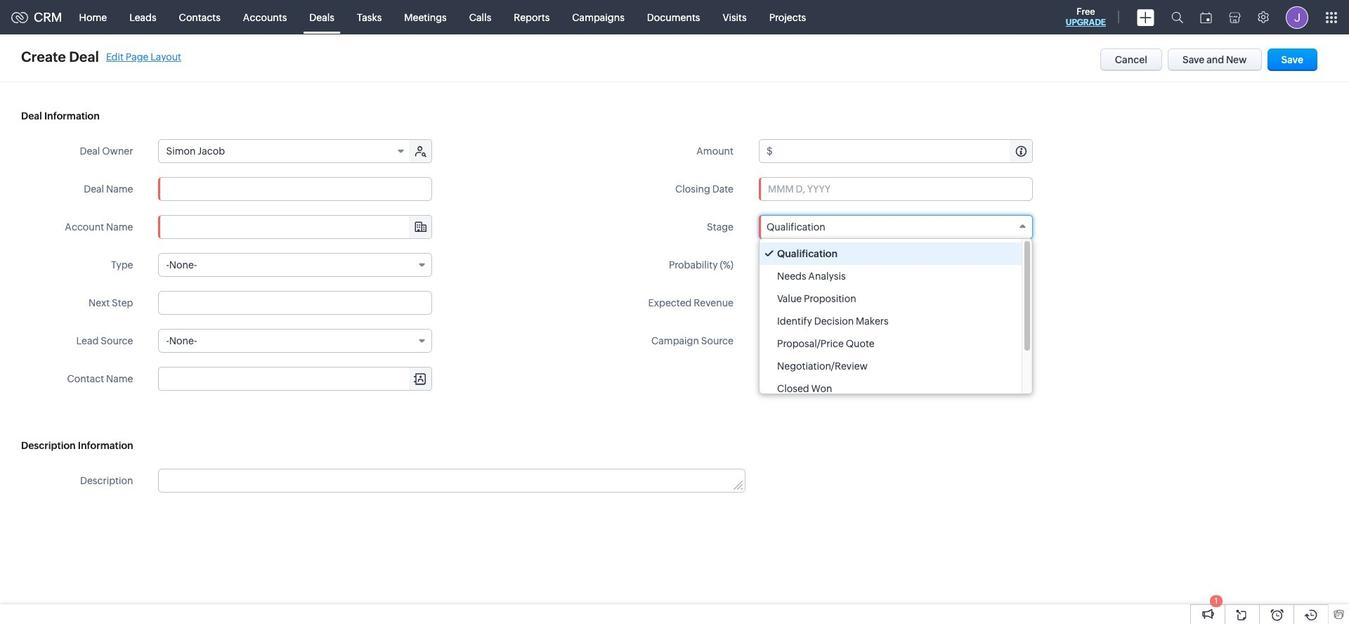 Task type: locate. For each thing, give the bounding box(es) containing it.
None text field
[[158, 177, 433, 201], [159, 470, 745, 492], [158, 177, 433, 201], [159, 470, 745, 492]]

MMM D, YYYY text field
[[759, 177, 1033, 201]]

7 option from the top
[[760, 377, 1022, 400]]

option
[[760, 242, 1022, 265], [760, 265, 1022, 287], [760, 287, 1022, 310], [760, 310, 1022, 332], [760, 332, 1022, 355], [760, 355, 1022, 377], [760, 377, 1022, 400]]

None field
[[159, 140, 411, 162], [759, 215, 1033, 239], [159, 216, 432, 238], [158, 253, 433, 277], [158, 329, 433, 353], [159, 368, 432, 390], [159, 140, 411, 162], [759, 215, 1033, 239], [159, 216, 432, 238], [158, 253, 433, 277], [158, 329, 433, 353], [159, 368, 432, 390]]

2 option from the top
[[760, 265, 1022, 287]]

None text field
[[775, 140, 1033, 162], [159, 216, 432, 238], [759, 253, 1033, 277], [158, 291, 433, 315], [159, 368, 432, 390], [775, 140, 1033, 162], [159, 216, 432, 238], [759, 253, 1033, 277], [158, 291, 433, 315], [159, 368, 432, 390]]

list box
[[760, 239, 1033, 400]]

create menu element
[[1129, 0, 1163, 34]]

3 option from the top
[[760, 287, 1022, 310]]



Task type: describe. For each thing, give the bounding box(es) containing it.
calendar image
[[1201, 12, 1212, 23]]

search element
[[1163, 0, 1192, 34]]

create menu image
[[1137, 9, 1155, 26]]

profile image
[[1286, 6, 1309, 28]]

profile element
[[1278, 0, 1317, 34]]

search image
[[1172, 11, 1184, 23]]

4 option from the top
[[760, 310, 1022, 332]]

1 option from the top
[[760, 242, 1022, 265]]

5 option from the top
[[760, 332, 1022, 355]]

6 option from the top
[[760, 355, 1022, 377]]

logo image
[[11, 12, 28, 23]]



Task type: vqa. For each thing, say whether or not it's contained in the screenshot.
Other Modules field
no



